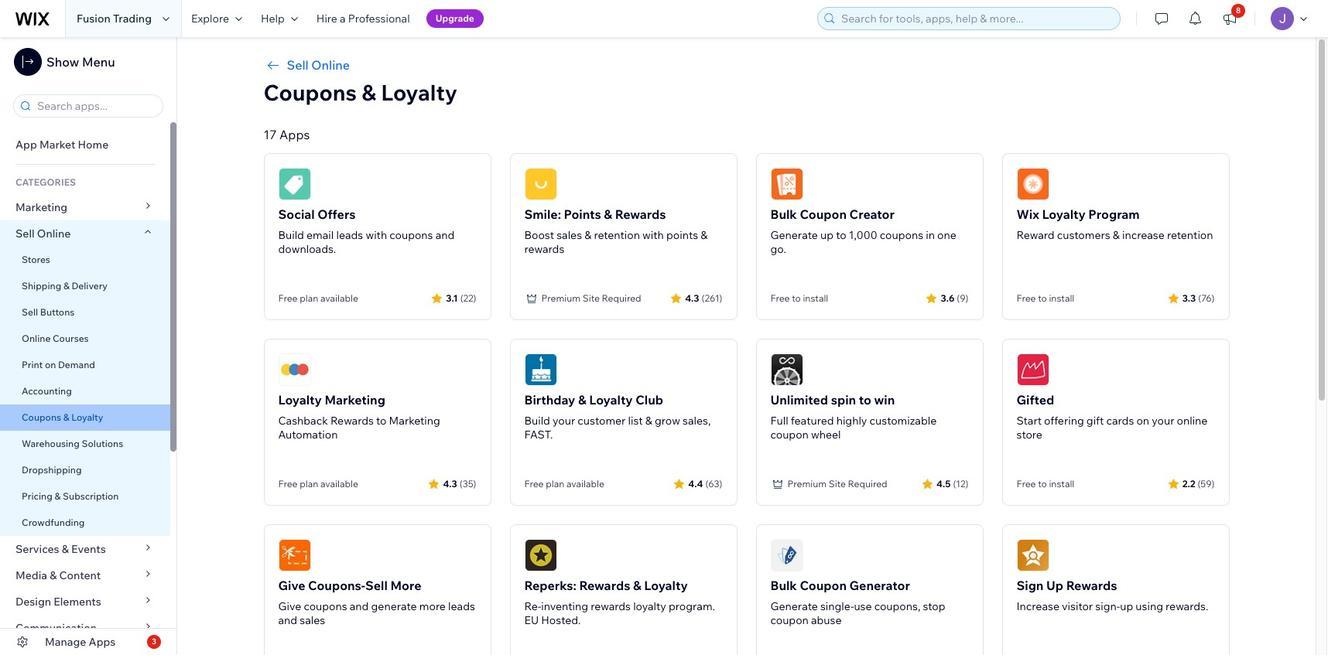 Task type: describe. For each thing, give the bounding box(es) containing it.
rewards inside sign up rewards increase visitor sign-up using rewards.
[[1067, 578, 1118, 594]]

(261)
[[702, 292, 723, 304]]

featured
[[791, 414, 834, 428]]

apps for 17 apps
[[280, 127, 310, 142]]

spin
[[831, 393, 856, 408]]

apps for manage apps
[[89, 636, 116, 650]]

show menu
[[46, 54, 115, 70]]

up inside bulk coupon creator generate up to 1,000 coupons in one go.
[[821, 228, 834, 242]]

coupons inside give coupons-sell more give coupons and generate more leads and sales
[[304, 600, 347, 614]]

Search for tools, apps, help & more... field
[[837, 8, 1116, 29]]

leads inside give coupons-sell more give coupons and generate more leads and sales
[[448, 600, 475, 614]]

free for wix loyalty program
[[1017, 293, 1036, 304]]

elements
[[54, 595, 101, 609]]

increase
[[1017, 600, 1060, 614]]

up inside sign up rewards increase visitor sign-up using rewards.
[[1120, 600, 1134, 614]]

17 apps
[[264, 127, 310, 142]]

bulk coupon generator logo image
[[771, 540, 803, 572]]

warehousing solutions
[[22, 438, 123, 450]]

services & events link
[[0, 536, 170, 563]]

4.5
[[937, 478, 951, 490]]

more
[[419, 600, 446, 614]]

1 give from the top
[[278, 578, 305, 594]]

to inside unlimited spin to win full featured highly customizable coupon wheel
[[859, 393, 872, 408]]

online inside "link"
[[22, 333, 51, 345]]

0 vertical spatial online
[[311, 57, 350, 73]]

rewards.
[[1166, 600, 1209, 614]]

email
[[307, 228, 334, 242]]

online
[[1177, 414, 1208, 428]]

manage apps
[[45, 636, 116, 650]]

cashback
[[278, 414, 328, 428]]

loyalty
[[633, 600, 666, 614]]

available for cashback
[[320, 478, 358, 490]]

hire
[[317, 12, 337, 26]]

wix
[[1017, 207, 1040, 222]]

app
[[15, 138, 37, 152]]

loyalty inside reperks: rewards & loyalty re-inventing rewards loyalty program. eu hosted.
[[644, 578, 688, 594]]

1 vertical spatial sell online link
[[0, 221, 170, 247]]

design
[[15, 595, 51, 609]]

print
[[22, 359, 43, 371]]

online courses
[[22, 333, 89, 345]]

premium site required for spin
[[788, 478, 888, 490]]

reward
[[1017, 228, 1055, 242]]

upgrade
[[436, 12, 474, 24]]

win
[[874, 393, 895, 408]]

free to install for coupon
[[771, 293, 829, 304]]

content
[[59, 569, 101, 583]]

professional
[[348, 12, 410, 26]]

stop
[[923, 600, 946, 614]]

social offers build email leads with coupons and downloads.
[[278, 207, 455, 256]]

your inside birthday & loyalty club build your customer list & grow sales, fast.
[[553, 414, 575, 428]]

sign up rewards logo image
[[1017, 540, 1049, 572]]

coupons-
[[308, 578, 365, 594]]

sell left buttons
[[22, 307, 38, 318]]

(63)
[[706, 478, 723, 490]]

unlimited spin to win full featured highly customizable coupon wheel
[[771, 393, 937, 442]]

3.3
[[1183, 292, 1196, 304]]

gifted logo image
[[1017, 354, 1049, 386]]

social offers logo image
[[278, 168, 311, 201]]

8
[[1236, 5, 1241, 15]]

generate for bulk coupon generator
[[771, 600, 818, 614]]

single-
[[821, 600, 854, 614]]

warehousing
[[22, 438, 80, 450]]

a
[[340, 12, 346, 26]]

(59)
[[1198, 478, 1215, 490]]

coupon for creator
[[800, 207, 847, 222]]

hire a professional
[[317, 12, 410, 26]]

services & events
[[15, 543, 106, 557]]

unlimited
[[771, 393, 828, 408]]

offering
[[1044, 414, 1084, 428]]

birthday & loyalty club logo image
[[524, 354, 557, 386]]

0 vertical spatial coupons
[[264, 79, 357, 106]]

install for coupon
[[803, 293, 829, 304]]

smile: points & rewards logo image
[[524, 168, 557, 201]]

0 horizontal spatial and
[[278, 614, 297, 628]]

categories
[[15, 177, 76, 188]]

sales,
[[683, 414, 711, 428]]

one
[[938, 228, 957, 242]]

1 vertical spatial online
[[37, 227, 71, 241]]

4.3 for loyalty marketing
[[443, 478, 457, 490]]

pricing & subscription
[[22, 491, 119, 502]]

in
[[926, 228, 935, 242]]

coupon for bulk
[[771, 614, 809, 628]]

design elements link
[[0, 589, 170, 615]]

customers
[[1057, 228, 1111, 242]]

communication link
[[0, 615, 170, 642]]

unlimited spin to win logo image
[[771, 354, 803, 386]]

0 vertical spatial sell online link
[[264, 56, 1230, 74]]

dropshipping
[[22, 465, 82, 476]]

shipping & delivery
[[22, 280, 108, 292]]

free for social offers
[[278, 293, 298, 304]]

4.3 for smile: points & rewards
[[685, 292, 700, 304]]

sales inside smile: points & rewards boost sales & retention with points & rewards
[[557, 228, 582, 242]]

site for points
[[583, 293, 600, 304]]

coupons inside social offers build email leads with coupons and downloads.
[[390, 228, 433, 242]]

go.
[[771, 242, 786, 256]]

online courses link
[[0, 326, 170, 352]]

2.2 (59)
[[1183, 478, 1215, 490]]

(22)
[[460, 292, 476, 304]]

sell up stores
[[15, 227, 35, 241]]

dropshipping link
[[0, 458, 170, 484]]

free for bulk coupon creator
[[771, 293, 790, 304]]

3.6
[[941, 292, 955, 304]]

upgrade button
[[426, 9, 484, 28]]

with inside social offers build email leads with coupons and downloads.
[[366, 228, 387, 242]]

sign up rewards increase visitor sign-up using rewards.
[[1017, 578, 1209, 614]]

retention for program
[[1167, 228, 1214, 242]]

8 button
[[1213, 0, 1247, 37]]

sign
[[1017, 578, 1044, 594]]

4.4
[[688, 478, 703, 490]]

buttons
[[40, 307, 75, 318]]

your inside 'gifted start offering gift cards on your online store'
[[1152, 414, 1175, 428]]

wix loyalty program reward customers & increase retention
[[1017, 207, 1214, 242]]

on inside sidebar 'element'
[[45, 359, 56, 371]]

required for rewards
[[602, 293, 642, 304]]

plan for cashback
[[300, 478, 318, 490]]

sell down help button
[[287, 57, 309, 73]]

highly
[[837, 414, 867, 428]]

rewards inside loyalty marketing cashback rewards to marketing automation
[[330, 414, 374, 428]]

courses
[[53, 333, 89, 345]]

reperks:
[[524, 578, 577, 594]]

to down the reward
[[1038, 293, 1047, 304]]

warehousing solutions link
[[0, 431, 170, 458]]

build inside social offers build email leads with coupons and downloads.
[[278, 228, 304, 242]]

install for loyalty
[[1049, 293, 1075, 304]]

store
[[1017, 428, 1043, 442]]

loyalty inside wix loyalty program reward customers & increase retention
[[1042, 207, 1086, 222]]

rewards inside smile: points & rewards boost sales & retention with points & rewards
[[524, 242, 565, 256]]

4.4 (63)
[[688, 478, 723, 490]]

1 horizontal spatial sell online
[[287, 57, 350, 73]]

available for build
[[320, 293, 358, 304]]

17
[[264, 127, 277, 142]]

gift
[[1087, 414, 1104, 428]]

4.3 (261)
[[685, 292, 723, 304]]

loyalty inside sidebar 'element'
[[71, 412, 103, 423]]

& inside reperks: rewards & loyalty re-inventing rewards loyalty program. eu hosted.
[[633, 578, 642, 594]]

retention for &
[[594, 228, 640, 242]]

program
[[1089, 207, 1140, 222]]

coupons & loyalty inside sidebar 'element'
[[22, 412, 103, 423]]

3.1
[[446, 292, 458, 304]]

hosted.
[[541, 614, 581, 628]]

subscription
[[63, 491, 119, 502]]

fusion trading
[[77, 12, 152, 26]]

offers
[[318, 207, 356, 222]]



Task type: vqa. For each thing, say whether or not it's contained in the screenshot.


Task type: locate. For each thing, give the bounding box(es) containing it.
design elements
[[15, 595, 101, 609]]

1 retention from the left
[[594, 228, 640, 242]]

sell inside give coupons-sell more give coupons and generate more leads and sales
[[365, 578, 388, 594]]

apps right 17 at the left top of the page
[[280, 127, 310, 142]]

1 vertical spatial leads
[[448, 600, 475, 614]]

leads right more
[[448, 600, 475, 614]]

coupon inside bulk coupon generator generate single-use coupons, stop coupon abuse
[[771, 614, 809, 628]]

generate inside bulk coupon creator generate up to 1,000 coupons in one go.
[[771, 228, 818, 242]]

site
[[583, 293, 600, 304], [829, 478, 846, 490]]

build down the birthday
[[524, 414, 550, 428]]

free to install down the reward
[[1017, 293, 1075, 304]]

1 horizontal spatial coupons & loyalty
[[264, 79, 457, 106]]

premium for smile:
[[542, 293, 581, 304]]

generate down bulk coupon creator logo
[[771, 228, 818, 242]]

1 generate from the top
[[771, 228, 818, 242]]

free to install down go.
[[771, 293, 829, 304]]

free down go.
[[771, 293, 790, 304]]

on inside 'gifted start offering gift cards on your online store'
[[1137, 414, 1150, 428]]

coupon for generator
[[800, 578, 847, 594]]

loyalty marketing logo image
[[278, 354, 311, 386]]

fusion
[[77, 12, 111, 26]]

0 vertical spatial required
[[602, 293, 642, 304]]

1 horizontal spatial and
[[350, 600, 369, 614]]

rewards inside smile: points & rewards boost sales & retention with points & rewards
[[615, 207, 666, 222]]

marketing inside marketing link
[[15, 201, 67, 214]]

use
[[854, 600, 872, 614]]

free plan available down fast.
[[524, 478, 604, 490]]

0 horizontal spatial premium site required
[[542, 293, 642, 304]]

(76)
[[1199, 292, 1215, 304]]

plan down fast.
[[546, 478, 565, 490]]

print on demand link
[[0, 352, 170, 379]]

2 coupon from the top
[[771, 614, 809, 628]]

bulk for bulk coupon generator
[[771, 578, 797, 594]]

rewards left loyalty at the bottom
[[591, 600, 631, 614]]

0 vertical spatial bulk
[[771, 207, 797, 222]]

gifted start offering gift cards on your online store
[[1017, 393, 1208, 442]]

coupons & loyalty up warehousing solutions
[[22, 412, 103, 423]]

to left 1,000
[[836, 228, 847, 242]]

install
[[803, 293, 829, 304], [1049, 293, 1075, 304], [1049, 478, 1075, 490]]

0 horizontal spatial coupons & loyalty
[[22, 412, 103, 423]]

0 horizontal spatial on
[[45, 359, 56, 371]]

rewards inside reperks: rewards & loyalty re-inventing rewards loyalty program. eu hosted.
[[591, 600, 631, 614]]

your left online
[[1152, 414, 1175, 428]]

4.3 left the (35)
[[443, 478, 457, 490]]

up
[[1047, 578, 1064, 594]]

generate inside bulk coupon generator generate single-use coupons, stop coupon abuse
[[771, 600, 818, 614]]

your down the birthday
[[553, 414, 575, 428]]

list
[[628, 414, 643, 428]]

2 horizontal spatial coupons
[[880, 228, 924, 242]]

install down customers
[[1049, 293, 1075, 304]]

give coupons-sell more give coupons and generate more leads and sales
[[278, 578, 475, 628]]

4.5 (12)
[[937, 478, 969, 490]]

1 vertical spatial coupon
[[771, 614, 809, 628]]

2 give from the top
[[278, 600, 301, 614]]

apps inside sidebar 'element'
[[89, 636, 116, 650]]

1,000
[[849, 228, 878, 242]]

1 horizontal spatial coupons
[[390, 228, 433, 242]]

retention down points
[[594, 228, 640, 242]]

available down downloads.
[[320, 293, 358, 304]]

1 horizontal spatial premium
[[788, 478, 827, 490]]

hire a professional link
[[307, 0, 419, 37]]

rewards inside reperks: rewards & loyalty re-inventing rewards loyalty program. eu hosted.
[[579, 578, 630, 594]]

sign-
[[1096, 600, 1120, 614]]

give coupons-sell more logo image
[[278, 540, 311, 572]]

online up "print"
[[22, 333, 51, 345]]

required
[[602, 293, 642, 304], [848, 478, 888, 490]]

sell
[[287, 57, 309, 73], [15, 227, 35, 241], [22, 307, 38, 318], [365, 578, 388, 594]]

sales down points
[[557, 228, 582, 242]]

1 vertical spatial site
[[829, 478, 846, 490]]

build down social
[[278, 228, 304, 242]]

0 horizontal spatial sales
[[300, 614, 325, 628]]

premium site required for points
[[542, 293, 642, 304]]

boost
[[524, 228, 554, 242]]

plan down downloads.
[[300, 293, 318, 304]]

rewards right points
[[615, 207, 666, 222]]

free
[[278, 293, 298, 304], [771, 293, 790, 304], [1017, 293, 1036, 304], [278, 478, 298, 490], [524, 478, 544, 490], [1017, 478, 1036, 490]]

0 horizontal spatial build
[[278, 228, 304, 242]]

media
[[15, 569, 47, 583]]

help
[[261, 12, 285, 26]]

free to install for start
[[1017, 478, 1075, 490]]

0 vertical spatial give
[[278, 578, 305, 594]]

premium down boost
[[542, 293, 581, 304]]

sell buttons link
[[0, 300, 170, 326]]

4.3
[[685, 292, 700, 304], [443, 478, 457, 490]]

0 horizontal spatial premium
[[542, 293, 581, 304]]

coupon up single-
[[800, 578, 847, 594]]

0 vertical spatial rewards
[[524, 242, 565, 256]]

bulk inside bulk coupon generator generate single-use coupons, stop coupon abuse
[[771, 578, 797, 594]]

0 vertical spatial 4.3
[[685, 292, 700, 304]]

loyalty inside birthday & loyalty club build your customer list & grow sales, fast.
[[589, 393, 633, 408]]

1 horizontal spatial build
[[524, 414, 550, 428]]

build inside birthday & loyalty club build your customer list & grow sales, fast.
[[524, 414, 550, 428]]

sales down coupons-
[[300, 614, 325, 628]]

available down customer
[[567, 478, 604, 490]]

coupon inside bulk coupon generator generate single-use coupons, stop coupon abuse
[[800, 578, 847, 594]]

required down highly
[[848, 478, 888, 490]]

required down smile: points & rewards boost sales & retention with points & rewards
[[602, 293, 642, 304]]

up left using
[[1120, 600, 1134, 614]]

inventing
[[541, 600, 588, 614]]

media & content
[[15, 569, 101, 583]]

0 vertical spatial coupon
[[771, 428, 809, 442]]

0 horizontal spatial required
[[602, 293, 642, 304]]

1 with from the left
[[366, 228, 387, 242]]

coupons inside sidebar 'element'
[[22, 412, 61, 423]]

site for spin
[[829, 478, 846, 490]]

sell online
[[287, 57, 350, 73], [15, 227, 71, 241]]

free plan available down downloads.
[[278, 293, 358, 304]]

to inside loyalty marketing cashback rewards to marketing automation
[[376, 414, 387, 428]]

give
[[278, 578, 305, 594], [278, 600, 301, 614]]

0 vertical spatial sales
[[557, 228, 582, 242]]

plan for build
[[300, 293, 318, 304]]

1 vertical spatial premium
[[788, 478, 827, 490]]

retention inside smile: points & rewards boost sales & retention with points & rewards
[[594, 228, 640, 242]]

coupon inside bulk coupon creator generate up to 1,000 coupons in one go.
[[800, 207, 847, 222]]

trading
[[113, 12, 152, 26]]

free plan available for loyalty
[[524, 478, 604, 490]]

free plan available down automation
[[278, 478, 358, 490]]

2 vertical spatial online
[[22, 333, 51, 345]]

free plan available for build
[[278, 293, 358, 304]]

0 vertical spatial on
[[45, 359, 56, 371]]

coupons inside bulk coupon creator generate up to 1,000 coupons in one go.
[[880, 228, 924, 242]]

free to install down store
[[1017, 478, 1075, 490]]

coupons & loyalty link
[[0, 405, 170, 431]]

0 horizontal spatial rewards
[[524, 242, 565, 256]]

and down give coupons-sell more logo on the bottom left of page
[[278, 614, 297, 628]]

coupons up '17 apps'
[[264, 79, 357, 106]]

2 horizontal spatial and
[[436, 228, 455, 242]]

sell up generate
[[365, 578, 388, 594]]

to right automation
[[376, 414, 387, 428]]

1 coupon from the top
[[771, 428, 809, 442]]

0 horizontal spatial your
[[553, 414, 575, 428]]

coupon down unlimited
[[771, 428, 809, 442]]

wix loyalty program logo image
[[1017, 168, 1049, 201]]

& inside wix loyalty program reward customers & increase retention
[[1113, 228, 1120, 242]]

2 retention from the left
[[1167, 228, 1214, 242]]

online up stores
[[37, 227, 71, 241]]

1 horizontal spatial your
[[1152, 414, 1175, 428]]

and
[[436, 228, 455, 242], [350, 600, 369, 614], [278, 614, 297, 628]]

coupon
[[800, 207, 847, 222], [800, 578, 847, 594]]

0 horizontal spatial marketing
[[15, 201, 67, 214]]

1 bulk from the top
[[771, 207, 797, 222]]

free for gifted
[[1017, 478, 1036, 490]]

site down smile: points & rewards boost sales & retention with points & rewards
[[583, 293, 600, 304]]

1 your from the left
[[553, 414, 575, 428]]

1 horizontal spatial sales
[[557, 228, 582, 242]]

2 with from the left
[[643, 228, 664, 242]]

1 horizontal spatial 4.3
[[685, 292, 700, 304]]

build
[[278, 228, 304, 242], [524, 414, 550, 428]]

1 vertical spatial build
[[524, 414, 550, 428]]

free to install for loyalty
[[1017, 293, 1075, 304]]

leads
[[336, 228, 363, 242], [448, 600, 475, 614]]

pricing
[[22, 491, 52, 502]]

bulk
[[771, 207, 797, 222], [771, 578, 797, 594]]

apps right the manage
[[89, 636, 116, 650]]

rewards up visitor
[[1067, 578, 1118, 594]]

1 vertical spatial coupon
[[800, 578, 847, 594]]

coupon
[[771, 428, 809, 442], [771, 614, 809, 628]]

1 vertical spatial rewards
[[591, 600, 631, 614]]

stores link
[[0, 247, 170, 273]]

4.3 (35)
[[443, 478, 476, 490]]

show
[[46, 54, 79, 70]]

1 horizontal spatial retention
[[1167, 228, 1214, 242]]

premium
[[542, 293, 581, 304], [788, 478, 827, 490]]

3.6 (9)
[[941, 292, 969, 304]]

1 horizontal spatial on
[[1137, 414, 1150, 428]]

1 vertical spatial coupons & loyalty
[[22, 412, 103, 423]]

coupon inside unlimited spin to win full featured highly customizable coupon wheel
[[771, 428, 809, 442]]

1 vertical spatial coupons
[[22, 412, 61, 423]]

coupons down the 'accounting'
[[22, 412, 61, 423]]

premium down wheel
[[788, 478, 827, 490]]

coupon down bulk coupon creator logo
[[800, 207, 847, 222]]

reperks: rewards & loyalty logo image
[[524, 540, 557, 572]]

free down fast.
[[524, 478, 544, 490]]

rewards down smile:
[[524, 242, 565, 256]]

free right (9)
[[1017, 293, 1036, 304]]

wheel
[[811, 428, 841, 442]]

coupon left abuse at the bottom of page
[[771, 614, 809, 628]]

retention inside wix loyalty program reward customers & increase retention
[[1167, 228, 1214, 242]]

1 horizontal spatial up
[[1120, 600, 1134, 614]]

sell online inside sidebar 'element'
[[15, 227, 71, 241]]

2 your from the left
[[1152, 414, 1175, 428]]

coupons,
[[875, 600, 921, 614]]

help button
[[252, 0, 307, 37]]

leads down offers
[[336, 228, 363, 242]]

home
[[78, 138, 109, 152]]

0 horizontal spatial retention
[[594, 228, 640, 242]]

program.
[[669, 600, 715, 614]]

smile:
[[524, 207, 561, 222]]

on right cards in the bottom right of the page
[[1137, 414, 1150, 428]]

0 vertical spatial up
[[821, 228, 834, 242]]

sell buttons
[[22, 307, 75, 318]]

1 vertical spatial required
[[848, 478, 888, 490]]

2 horizontal spatial marketing
[[389, 414, 440, 428]]

Search apps... field
[[33, 95, 158, 117]]

sidebar element
[[0, 37, 177, 656]]

0 vertical spatial coupon
[[800, 207, 847, 222]]

1 horizontal spatial leads
[[448, 600, 475, 614]]

delivery
[[72, 280, 108, 292]]

premium site required down wheel
[[788, 478, 888, 490]]

0 vertical spatial sell online
[[287, 57, 350, 73]]

0 vertical spatial apps
[[280, 127, 310, 142]]

with inside smile: points & rewards boost sales & retention with points & rewards
[[643, 228, 664, 242]]

0 vertical spatial marketing
[[15, 201, 67, 214]]

1 horizontal spatial required
[[848, 478, 888, 490]]

points
[[667, 228, 698, 242]]

bulk down bulk coupon generator logo
[[771, 578, 797, 594]]

free for loyalty marketing
[[278, 478, 298, 490]]

bulk down bulk coupon creator logo
[[771, 207, 797, 222]]

1 vertical spatial on
[[1137, 414, 1150, 428]]

free down automation
[[278, 478, 298, 490]]

install up unlimited spin to win logo
[[803, 293, 829, 304]]

solutions
[[82, 438, 123, 450]]

1 horizontal spatial premium site required
[[788, 478, 888, 490]]

up left 1,000
[[821, 228, 834, 242]]

free down downloads.
[[278, 293, 298, 304]]

free plan available for cashback
[[278, 478, 358, 490]]

crowdfunding
[[22, 517, 85, 529]]

2 vertical spatial marketing
[[389, 414, 440, 428]]

to down store
[[1038, 478, 1047, 490]]

menu
[[82, 54, 115, 70]]

online
[[311, 57, 350, 73], [37, 227, 71, 241], [22, 333, 51, 345]]

premium for unlimited
[[788, 478, 827, 490]]

shipping
[[22, 280, 61, 292]]

1 vertical spatial marketing
[[325, 393, 385, 408]]

more
[[391, 578, 422, 594]]

1 vertical spatial up
[[1120, 600, 1134, 614]]

plan for loyalty
[[546, 478, 565, 490]]

free down store
[[1017, 478, 1036, 490]]

0 horizontal spatial sell online
[[15, 227, 71, 241]]

required for win
[[848, 478, 888, 490]]

0 vertical spatial site
[[583, 293, 600, 304]]

shipping & delivery link
[[0, 273, 170, 300]]

and inside social offers build email leads with coupons and downloads.
[[436, 228, 455, 242]]

on right "print"
[[45, 359, 56, 371]]

sell online down the hire
[[287, 57, 350, 73]]

bulk coupon creator logo image
[[771, 168, 803, 201]]

coupon for unlimited
[[771, 428, 809, 442]]

rewards up inventing
[[579, 578, 630, 594]]

to up unlimited spin to win logo
[[792, 293, 801, 304]]

accounting link
[[0, 379, 170, 405]]

grow
[[655, 414, 680, 428]]

1 vertical spatial sell online
[[15, 227, 71, 241]]

rewards right cashback
[[330, 414, 374, 428]]

1 vertical spatial sales
[[300, 614, 325, 628]]

0 vertical spatial generate
[[771, 228, 818, 242]]

2 bulk from the top
[[771, 578, 797, 594]]

3.3 (76)
[[1183, 292, 1215, 304]]

plan down automation
[[300, 478, 318, 490]]

crowdfunding link
[[0, 510, 170, 536]]

and down coupons-
[[350, 600, 369, 614]]

1 vertical spatial 4.3
[[443, 478, 457, 490]]

premium site required
[[542, 293, 642, 304], [788, 478, 888, 490]]

to left win
[[859, 393, 872, 408]]

sales inside give coupons-sell more give coupons and generate more leads and sales
[[300, 614, 325, 628]]

stores
[[22, 254, 50, 266]]

site down wheel
[[829, 478, 846, 490]]

0 horizontal spatial apps
[[89, 636, 116, 650]]

(12)
[[953, 478, 969, 490]]

online down the hire
[[311, 57, 350, 73]]

1 horizontal spatial with
[[643, 228, 664, 242]]

1 coupon from the top
[[800, 207, 847, 222]]

manage
[[45, 636, 86, 650]]

generate
[[771, 228, 818, 242], [771, 600, 818, 614]]

sell online link
[[264, 56, 1230, 74], [0, 221, 170, 247]]

4.3 left (261) on the top right of the page
[[685, 292, 700, 304]]

1 vertical spatial premium site required
[[788, 478, 888, 490]]

accounting
[[22, 386, 72, 397]]

0 vertical spatial build
[[278, 228, 304, 242]]

(9)
[[957, 292, 969, 304]]

0 vertical spatial leads
[[336, 228, 363, 242]]

retention right increase
[[1167, 228, 1214, 242]]

available down automation
[[320, 478, 358, 490]]

available for loyalty
[[567, 478, 604, 490]]

1 horizontal spatial site
[[829, 478, 846, 490]]

1 horizontal spatial sell online link
[[264, 56, 1230, 74]]

coupons & loyalty down hire a professional link
[[264, 79, 457, 106]]

bulk for bulk coupon creator
[[771, 207, 797, 222]]

available
[[320, 293, 358, 304], [320, 478, 358, 490], [567, 478, 604, 490]]

generate left single-
[[771, 600, 818, 614]]

loyalty
[[381, 79, 457, 106], [1042, 207, 1086, 222], [278, 393, 322, 408], [589, 393, 633, 408], [71, 412, 103, 423], [644, 578, 688, 594]]

to inside bulk coupon creator generate up to 1,000 coupons in one go.
[[836, 228, 847, 242]]

0 vertical spatial coupons & loyalty
[[264, 79, 457, 106]]

1 horizontal spatial rewards
[[591, 600, 631, 614]]

with left points
[[643, 228, 664, 242]]

0 horizontal spatial sell online link
[[0, 221, 170, 247]]

2 generate from the top
[[771, 600, 818, 614]]

premium site required down smile: points & rewards boost sales & retention with points & rewards
[[542, 293, 642, 304]]

1 vertical spatial apps
[[89, 636, 116, 650]]

0 horizontal spatial site
[[583, 293, 600, 304]]

1 vertical spatial generate
[[771, 600, 818, 614]]

install for start
[[1049, 478, 1075, 490]]

app market home link
[[0, 132, 170, 158]]

1 vertical spatial give
[[278, 600, 301, 614]]

0 horizontal spatial coupons
[[22, 412, 61, 423]]

loyalty inside loyalty marketing cashback rewards to marketing automation
[[278, 393, 322, 408]]

1 vertical spatial bulk
[[771, 578, 797, 594]]

0 horizontal spatial coupons
[[304, 600, 347, 614]]

install down offering
[[1049, 478, 1075, 490]]

free for birthday & loyalty club
[[524, 478, 544, 490]]

leads inside social offers build email leads with coupons and downloads.
[[336, 228, 363, 242]]

bulk coupon creator generate up to 1,000 coupons in one go.
[[771, 207, 957, 256]]

0 horizontal spatial up
[[821, 228, 834, 242]]

bulk inside bulk coupon creator generate up to 1,000 coupons in one go.
[[771, 207, 797, 222]]

0 vertical spatial premium site required
[[542, 293, 642, 304]]

generate for bulk coupon creator
[[771, 228, 818, 242]]

club
[[636, 393, 663, 408]]

1 horizontal spatial marketing
[[325, 393, 385, 408]]

1 horizontal spatial apps
[[280, 127, 310, 142]]

retention
[[594, 228, 640, 242], [1167, 228, 1214, 242]]

0 horizontal spatial 4.3
[[443, 478, 457, 490]]

2 coupon from the top
[[800, 578, 847, 594]]

and up 3.1
[[436, 228, 455, 242]]

0 horizontal spatial leads
[[336, 228, 363, 242]]

with right email
[[366, 228, 387, 242]]

1 horizontal spatial coupons
[[264, 79, 357, 106]]

0 vertical spatial premium
[[542, 293, 581, 304]]

sell online up stores
[[15, 227, 71, 241]]

0 horizontal spatial with
[[366, 228, 387, 242]]



